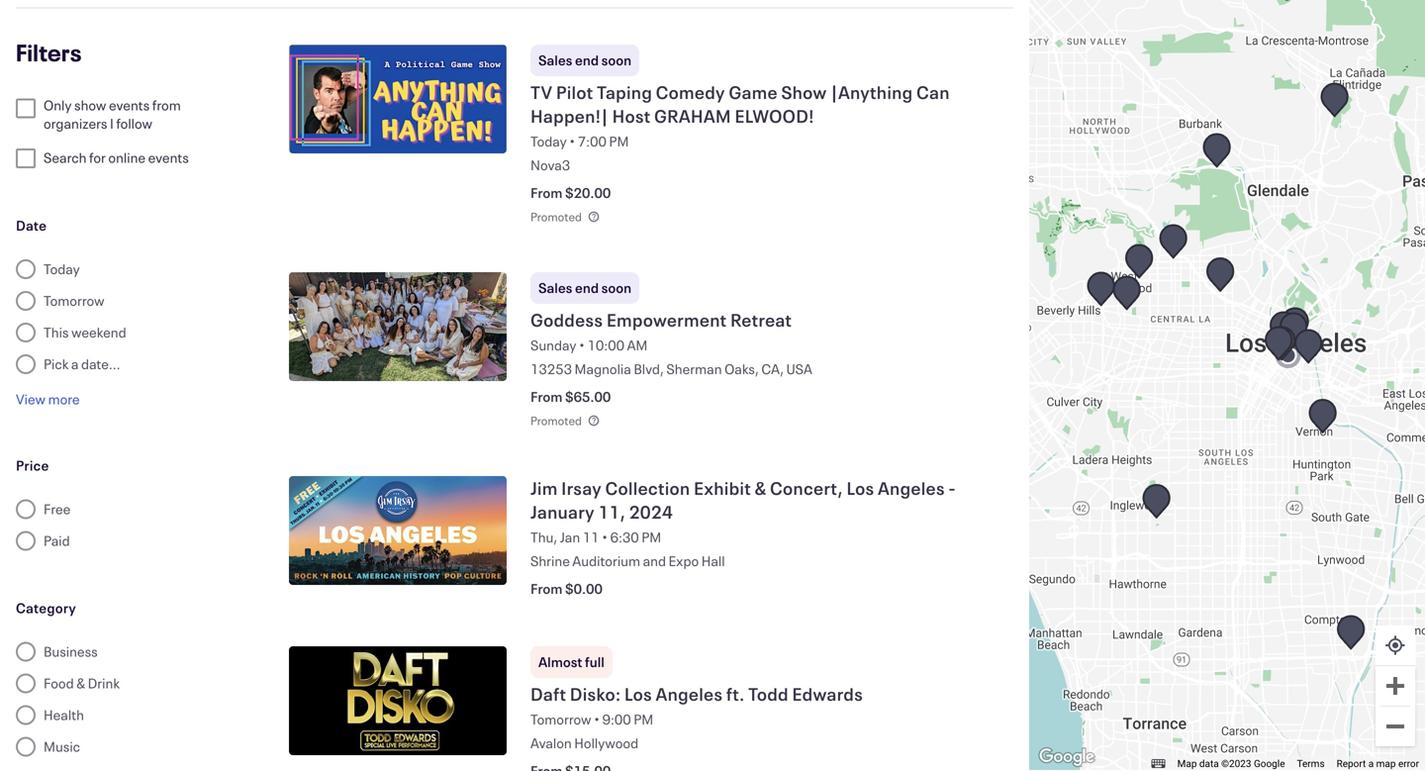 Task type: locate. For each thing, give the bounding box(es) containing it.
|anything
[[831, 80, 913, 104]]

1 vertical spatial los
[[625, 682, 652, 706]]

• inside goddess empowerment retreat sunday • 10:00 am 13253 magnolia blvd, sherman oaks, ca, usa from $65.00
[[579, 336, 585, 355]]

angeles inside jim irsay collection exhibit & concert, los angeles - january 11, 2024 thu, jan 11 •  6:30 pm shrine auditorium and expo hall from $0.00
[[878, 476, 945, 500]]

1 vertical spatial promoted
[[531, 413, 582, 429]]

angeles left ft.
[[656, 682, 723, 706]]

0 vertical spatial los
[[847, 476, 875, 500]]

follow
[[116, 114, 152, 133]]

11,
[[598, 500, 626, 524]]

pm up and
[[642, 528, 662, 547]]

promoted for happen!|
[[531, 209, 582, 225]]

weekend
[[71, 323, 126, 342]]

report
[[1337, 758, 1367, 770]]

view more
[[16, 390, 80, 408]]

price
[[16, 456, 49, 475]]

1 vertical spatial sales end soon
[[539, 279, 632, 297]]

sales up goddess
[[539, 279, 573, 297]]

today down date
[[44, 260, 80, 278]]

today up nova3
[[531, 132, 567, 151]]

sales end soon
[[539, 51, 632, 69], [539, 279, 632, 297]]

1 vertical spatial from
[[531, 388, 563, 406]]

promoted down $65.00 on the left
[[531, 413, 582, 429]]

0 vertical spatial sales
[[539, 51, 573, 69]]

tomorrow up avalon
[[531, 711, 592, 729]]

events inside only show events from organizers i follow
[[109, 96, 150, 114]]

data
[[1200, 758, 1220, 770]]

1 horizontal spatial a
[[1369, 758, 1375, 770]]

jim irsay collection exhibit & concert, los angeles - january 11, 2024 thu, jan 11 •  6:30 pm shrine auditorium and expo hall from $0.00
[[531, 476, 956, 598]]

1 vertical spatial pm
[[642, 528, 662, 547]]

1 vertical spatial soon
[[602, 279, 632, 297]]

1 sales end soon from the top
[[539, 51, 632, 69]]

irsay
[[562, 476, 602, 500]]

los
[[847, 476, 875, 500], [625, 682, 652, 706]]

promoted for magnolia
[[531, 413, 582, 429]]

0 vertical spatial a
[[71, 355, 79, 373]]

0 vertical spatial end
[[575, 51, 599, 69]]

0 vertical spatial soon
[[602, 51, 632, 69]]

sales up the tv
[[539, 51, 573, 69]]

promoted
[[531, 209, 582, 225], [531, 413, 582, 429]]

from down 13253
[[531, 388, 563, 406]]

daft disko: los angeles ft. todd edwards tomorrow • 9:00 pm avalon hollywood
[[531, 682, 863, 753]]

daft
[[531, 682, 567, 706]]

end for pilot
[[575, 51, 599, 69]]

daft disko: los angeles ft. todd edwards link
[[531, 682, 982, 706]]

almost
[[539, 653, 583, 672]]

date...
[[81, 355, 120, 373]]

10:00
[[588, 336, 625, 355]]

0 vertical spatial today
[[531, 132, 567, 151]]

this
[[44, 323, 69, 342]]

view
[[16, 390, 46, 408]]

map data ©2023 google
[[1178, 758, 1286, 770]]

auditorium
[[573, 552, 641, 571]]

sales end soon for empowerment
[[539, 279, 632, 297]]

0 vertical spatial from
[[531, 184, 563, 202]]

3 from from the top
[[531, 580, 563, 598]]

0 horizontal spatial &
[[76, 674, 85, 693]]

1 horizontal spatial tomorrow
[[531, 711, 592, 729]]

sales end soon up pilot
[[539, 51, 632, 69]]

from down nova3
[[531, 184, 563, 202]]

comedy
[[656, 80, 726, 104]]

1 end from the top
[[575, 51, 599, 69]]

• inside jim irsay collection exhibit & concert, los angeles - january 11, 2024 thu, jan 11 •  6:30 pm shrine auditorium and expo hall from $0.00
[[602, 528, 608, 547]]

1 horizontal spatial &
[[755, 476, 767, 500]]

goddess empowerment retreat primary image image
[[289, 272, 507, 381]]

0 vertical spatial &
[[755, 476, 767, 500]]

retreat
[[731, 308, 792, 332]]

©2023
[[1222, 758, 1252, 770]]

1 vertical spatial angeles
[[656, 682, 723, 706]]

los up 9:00
[[625, 682, 652, 706]]

a right "pick"
[[71, 355, 79, 373]]

1 vertical spatial end
[[575, 279, 599, 297]]

1 vertical spatial today
[[44, 260, 80, 278]]

0 vertical spatial sales end soon
[[539, 51, 632, 69]]

angeles inside 'daft disko: los angeles ft. todd edwards tomorrow • 9:00 pm avalon hollywood'
[[656, 682, 723, 706]]

0 horizontal spatial a
[[71, 355, 79, 373]]

pilot
[[556, 80, 594, 104]]

tomorrow
[[44, 292, 104, 310], [531, 711, 592, 729]]

0 horizontal spatial los
[[625, 682, 652, 706]]

today inside tv pilot taping comedy game show |anything can happen!| host graham elwood! today • 7:00 pm nova3 from $20.00
[[531, 132, 567, 151]]

0 vertical spatial pm
[[609, 132, 629, 151]]

pm
[[609, 132, 629, 151], [642, 528, 662, 547], [634, 711, 654, 729]]

los right concert,
[[847, 476, 875, 500]]

& right exhibit
[[755, 476, 767, 500]]

0 horizontal spatial angeles
[[656, 682, 723, 706]]

sherman
[[667, 360, 722, 378]]

tomorrow up this weekend
[[44, 292, 104, 310]]

0 vertical spatial angeles
[[878, 476, 945, 500]]

jim irsay collection exhibit & concert, los angeles - january 11, 2024 link
[[531, 476, 982, 524]]

today
[[531, 132, 567, 151], [44, 260, 80, 278]]

pm inside tv pilot taping comedy game show |anything can happen!| host graham elwood! today • 7:00 pm nova3 from $20.00
[[609, 132, 629, 151]]

1 sales from the top
[[539, 51, 573, 69]]

0 vertical spatial events
[[109, 96, 150, 114]]

blvd,
[[634, 360, 664, 378]]

& right food
[[76, 674, 85, 693]]

sales
[[539, 51, 573, 69], [539, 279, 573, 297]]

2 promoted from the top
[[531, 413, 582, 429]]

more
[[48, 390, 80, 408]]

&
[[755, 476, 767, 500], [76, 674, 85, 693]]

angeles left the -
[[878, 476, 945, 500]]

2 end from the top
[[575, 279, 599, 297]]

0 horizontal spatial tomorrow
[[44, 292, 104, 310]]

end up pilot
[[575, 51, 599, 69]]

events right online
[[148, 149, 189, 167]]

1 horizontal spatial today
[[531, 132, 567, 151]]

1 horizontal spatial angeles
[[878, 476, 945, 500]]

host
[[613, 104, 651, 128]]

organizers
[[44, 114, 107, 133]]

1 promoted from the top
[[531, 209, 582, 225]]

i
[[110, 114, 114, 133]]

a for map
[[1369, 758, 1375, 770]]

from down shrine
[[531, 580, 563, 598]]

1 horizontal spatial los
[[847, 476, 875, 500]]

promoted down $20.00 at the top
[[531, 209, 582, 225]]

end up goddess
[[575, 279, 599, 297]]

events
[[109, 96, 150, 114], [148, 149, 189, 167]]

food & drink
[[44, 674, 120, 693]]

1 vertical spatial a
[[1369, 758, 1375, 770]]

events left from
[[109, 96, 150, 114]]

1 vertical spatial &
[[76, 674, 85, 693]]

1 soon from the top
[[602, 51, 632, 69]]

from
[[531, 184, 563, 202], [531, 388, 563, 406], [531, 580, 563, 598]]

$65.00
[[565, 388, 611, 406]]

9:00
[[603, 711, 631, 729]]

pm right 7:00
[[609, 132, 629, 151]]

1 vertical spatial sales
[[539, 279, 573, 297]]

sales end soon up goddess
[[539, 279, 632, 297]]

0 vertical spatial promoted
[[531, 209, 582, 225]]

a left map
[[1369, 758, 1375, 770]]

search
[[44, 149, 87, 167]]

• left 7:00
[[570, 132, 576, 151]]

pm right 9:00
[[634, 711, 654, 729]]

los inside 'daft disko: los angeles ft. todd edwards tomorrow • 9:00 pm avalon hollywood'
[[625, 682, 652, 706]]

soon
[[602, 51, 632, 69], [602, 279, 632, 297]]

• left 10:00
[[579, 336, 585, 355]]

2 vertical spatial from
[[531, 580, 563, 598]]

2 sales end soon from the top
[[539, 279, 632, 297]]

jan
[[560, 528, 580, 547]]

2 vertical spatial pm
[[634, 711, 654, 729]]

6:30
[[611, 528, 639, 547]]

tomorrow inside 'daft disko: los angeles ft. todd edwards tomorrow • 9:00 pm avalon hollywood'
[[531, 711, 592, 729]]

•
[[570, 132, 576, 151], [579, 336, 585, 355], [602, 528, 608, 547], [594, 711, 600, 729]]

can
[[917, 80, 950, 104]]

magnolia
[[575, 360, 632, 378]]

map
[[1178, 758, 1198, 770]]

2 sales from the top
[[539, 279, 573, 297]]

concert,
[[770, 476, 843, 500]]

1 vertical spatial tomorrow
[[531, 711, 592, 729]]

11
[[583, 528, 600, 547]]

2 from from the top
[[531, 388, 563, 406]]

• right 11
[[602, 528, 608, 547]]

• left 9:00
[[594, 711, 600, 729]]

2 soon from the top
[[602, 279, 632, 297]]

soon up 10:00
[[602, 279, 632, 297]]

thu,
[[531, 528, 558, 547]]

view more element
[[16, 390, 80, 408]]

soon up taping
[[602, 51, 632, 69]]

pm inside 'daft disko: los angeles ft. todd edwards tomorrow • 9:00 pm avalon hollywood'
[[634, 711, 654, 729]]

1 from from the top
[[531, 184, 563, 202]]



Task type: describe. For each thing, give the bounding box(es) containing it.
expo
[[669, 552, 699, 571]]

ca,
[[762, 360, 784, 378]]

a for date...
[[71, 355, 79, 373]]

category
[[16, 599, 76, 617]]

am
[[627, 336, 648, 355]]

from inside jim irsay collection exhibit & concert, los angeles - january 11, 2024 thu, jan 11 •  6:30 pm shrine auditorium and expo hall from $0.00
[[531, 580, 563, 598]]

paid
[[44, 532, 70, 550]]

sales for goddess
[[539, 279, 573, 297]]

game
[[729, 80, 778, 104]]

terms link
[[1298, 758, 1325, 770]]

graham
[[655, 104, 732, 128]]

los inside jim irsay collection exhibit & concert, los angeles - january 11, 2024 thu, jan 11 •  6:30 pm shrine auditorium and expo hall from $0.00
[[847, 476, 875, 500]]

from
[[152, 96, 181, 114]]

report a map error link
[[1337, 758, 1420, 770]]

full
[[585, 653, 605, 672]]

sales end soon for pilot
[[539, 51, 632, 69]]

view more button
[[16, 390, 80, 408]]

only show events from organizers i follow
[[44, 96, 181, 133]]

hall
[[702, 552, 725, 571]]

0 horizontal spatial today
[[44, 260, 80, 278]]

jim
[[531, 476, 558, 500]]

goddess empowerment retreat sunday • 10:00 am 13253 magnolia blvd, sherman oaks, ca, usa from $65.00
[[531, 308, 813, 406]]

nova3
[[531, 156, 571, 174]]

hollywood
[[575, 734, 639, 753]]

free
[[44, 500, 71, 518]]

disko:
[[570, 682, 621, 706]]

google image
[[1035, 745, 1100, 770]]

jim irsay collection exhibit & concert, los angeles - january 11, 2024 primary image image
[[289, 476, 507, 585]]

date
[[16, 216, 47, 235]]

empowerment
[[607, 308, 727, 332]]

• inside tv pilot taping comedy game show |anything can happen!| host graham elwood! today • 7:00 pm nova3 from $20.00
[[570, 132, 576, 151]]

map
[[1377, 758, 1397, 770]]

shrine
[[531, 552, 570, 571]]

-
[[949, 476, 956, 500]]

tv pilot taping comedy game show |anything can happen!| host graham elwood! primary image image
[[289, 45, 507, 153]]

collection
[[606, 476, 691, 500]]

drink
[[88, 674, 120, 693]]

sunday
[[531, 336, 577, 355]]

google
[[1254, 758, 1286, 770]]

happen!|
[[531, 104, 609, 128]]

pick a date...
[[44, 355, 120, 373]]

only
[[44, 96, 72, 114]]

oaks,
[[725, 360, 759, 378]]

food
[[44, 674, 74, 693]]

avalon
[[531, 734, 572, 753]]

terms
[[1298, 758, 1325, 770]]

online
[[108, 149, 146, 167]]

filters
[[16, 37, 82, 68]]

pm inside jim irsay collection exhibit & concert, los angeles - january 11, 2024 thu, jan 11 •  6:30 pm shrine auditorium and expo hall from $0.00
[[642, 528, 662, 547]]

keyboard shortcuts image
[[1152, 760, 1166, 768]]

soon for empowerment
[[602, 279, 632, 297]]

7:00
[[578, 132, 607, 151]]

$20.00
[[565, 184, 611, 202]]

goddess
[[531, 308, 603, 332]]

todd
[[749, 682, 789, 706]]

for
[[89, 149, 106, 167]]

elwood!
[[735, 104, 815, 128]]

• inside 'daft disko: los angeles ft. todd edwards tomorrow • 9:00 pm avalon hollywood'
[[594, 711, 600, 729]]

almost full
[[539, 653, 605, 672]]

1 vertical spatial events
[[148, 149, 189, 167]]

edwards
[[793, 682, 863, 706]]

& inside jim irsay collection exhibit & concert, los angeles - january 11, 2024 thu, jan 11 •  6:30 pm shrine auditorium and expo hall from $0.00
[[755, 476, 767, 500]]

soon for pilot
[[602, 51, 632, 69]]

this weekend
[[44, 323, 126, 342]]

tv
[[531, 80, 553, 104]]

search for online events
[[44, 149, 189, 167]]

tv pilot taping comedy game show |anything can happen!| host graham elwood! link
[[531, 80, 982, 128]]

exhibit
[[694, 476, 752, 500]]

and
[[643, 552, 666, 571]]

from inside goddess empowerment retreat sunday • 10:00 am 13253 magnolia blvd, sherman oaks, ca, usa from $65.00
[[531, 388, 563, 406]]

taping
[[597, 80, 653, 104]]

goddess empowerment retreat link
[[531, 308, 982, 332]]

map region
[[1030, 0, 1426, 770]]

show
[[74, 96, 106, 114]]

report a map error
[[1337, 758, 1420, 770]]

sales for tv
[[539, 51, 573, 69]]

health
[[44, 706, 84, 724]]

from inside tv pilot taping comedy game show |anything can happen!| host graham elwood! today • 7:00 pm nova3 from $20.00
[[531, 184, 563, 202]]

pick
[[44, 355, 69, 373]]

0 vertical spatial tomorrow
[[44, 292, 104, 310]]

2024
[[629, 500, 673, 524]]

end for empowerment
[[575, 279, 599, 297]]

tv pilot taping comedy game show |anything can happen!| host graham elwood! today • 7:00 pm nova3 from $20.00
[[531, 80, 950, 202]]

ft.
[[727, 682, 745, 706]]

daft disko: los angeles ft. todd edwards primary image image
[[289, 647, 507, 756]]

business
[[44, 643, 98, 661]]

error
[[1399, 758, 1420, 770]]

$0.00
[[565, 580, 603, 598]]

show
[[782, 80, 827, 104]]



Task type: vqa. For each thing, say whether or not it's contained in the screenshot.
'Burbank'
no



